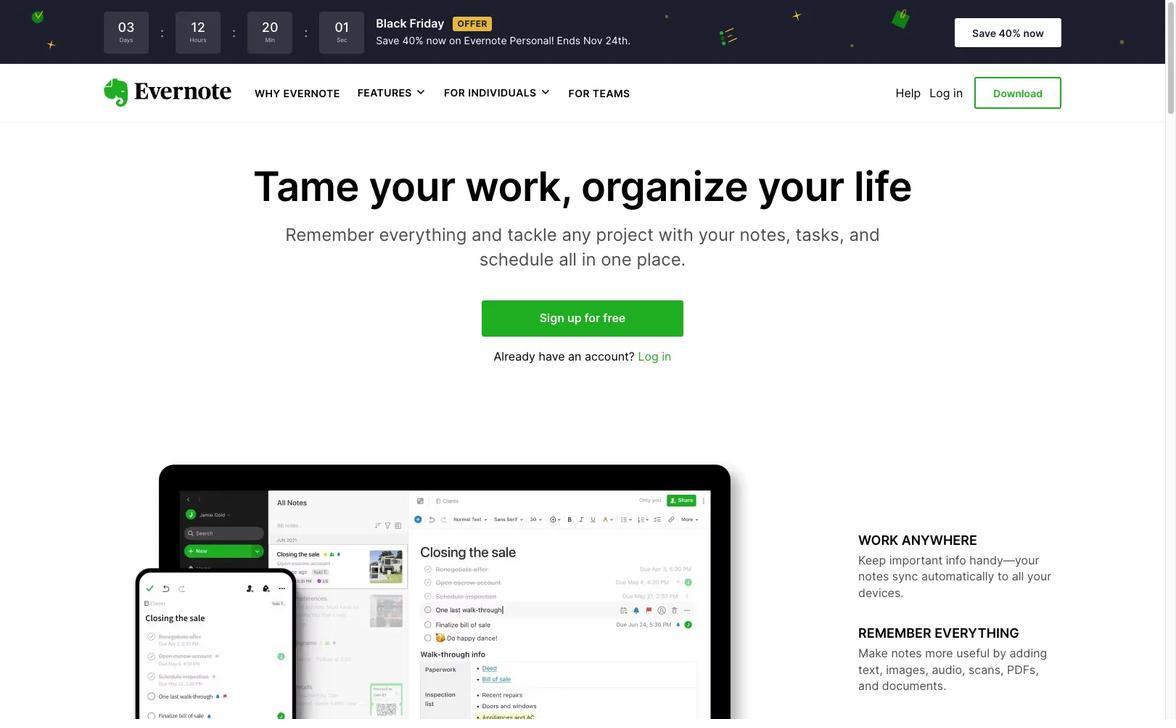 Task type: describe. For each thing, give the bounding box(es) containing it.
remember for remember everything and tackle any project with your notes, tasks, and schedule all in one place.
[[285, 224, 374, 245]]

features
[[358, 87, 412, 99]]

project
[[596, 224, 654, 245]]

all inside remember everything and tackle any project with your notes, tasks, and schedule all in one place.
[[559, 249, 577, 270]]

0 vertical spatial in
[[954, 86, 963, 100]]

offer
[[457, 18, 488, 29]]

03 days
[[118, 20, 135, 44]]

and inside remember everything make notes more useful by adding text, images, audio, scans, pdfs, and documents.
[[858, 678, 879, 693]]

by
[[993, 646, 1007, 660]]

for for for individuals
[[444, 87, 465, 99]]

01 sec
[[335, 20, 349, 44]]

already
[[494, 349, 536, 364]]

place.
[[637, 249, 686, 270]]

download link
[[975, 77, 1062, 109]]

notes,
[[740, 224, 791, 245]]

features button
[[358, 86, 427, 100]]

help link
[[896, 86, 921, 100]]

with
[[659, 224, 694, 245]]

one
[[601, 249, 632, 270]]

in inside remember everything and tackle any project with your notes, tasks, and schedule all in one place.
[[582, 249, 596, 270]]

images,
[[886, 662, 929, 677]]

nov
[[583, 34, 603, 47]]

pdfs,
[[1007, 662, 1039, 677]]

why evernote link
[[255, 86, 340, 100]]

tame
[[253, 162, 359, 211]]

have
[[539, 349, 565, 364]]

on
[[449, 34, 461, 47]]

teams
[[593, 87, 630, 99]]

free
[[603, 311, 626, 325]]

black
[[376, 16, 407, 31]]

and up schedule
[[472, 224, 503, 245]]

1 horizontal spatial in
[[662, 349, 672, 364]]

1 : from the left
[[160, 25, 164, 40]]

for teams
[[569, 87, 630, 99]]

0 horizontal spatial log
[[638, 349, 659, 364]]

scans,
[[969, 662, 1004, 677]]

days
[[119, 36, 133, 44]]

sync
[[892, 569, 918, 584]]

remember for remember everything make notes more useful by adding text, images, audio, scans, pdfs, and documents.
[[858, 626, 932, 641]]

20 min
[[262, 20, 278, 44]]

log in
[[930, 86, 963, 100]]

hours
[[190, 36, 206, 44]]

0 vertical spatial log in link
[[930, 86, 963, 100]]

more
[[925, 646, 953, 660]]

1 horizontal spatial evernote
[[464, 34, 507, 47]]

anywhere
[[902, 532, 977, 548]]

remember everything make notes more useful by adding text, images, audio, scans, pdfs, and documents.
[[858, 626, 1047, 693]]

24th.
[[606, 34, 631, 47]]

your inside remember everything and tackle any project with your notes, tasks, and schedule all in one place.
[[699, 224, 735, 245]]

help
[[896, 86, 921, 100]]

personal!
[[510, 34, 554, 47]]

handy—your
[[970, 553, 1039, 567]]

ends
[[557, 34, 581, 47]]

now for save 40% now on evernote personal! ends nov 24th.
[[426, 34, 446, 47]]

download
[[994, 87, 1043, 99]]

info
[[946, 553, 966, 567]]

for individuals button
[[444, 86, 551, 100]]

friday
[[410, 16, 444, 31]]

now for save 40% now
[[1024, 27, 1044, 39]]

organize
[[581, 162, 748, 211]]

audio,
[[932, 662, 965, 677]]

to
[[998, 569, 1009, 584]]

keep
[[858, 553, 886, 567]]

work,
[[465, 162, 572, 211]]

useful
[[957, 646, 990, 660]]

sign
[[540, 311, 565, 325]]

sign up for free link
[[482, 301, 684, 337]]

save for save 40% now on evernote personal! ends nov 24th.
[[376, 34, 399, 47]]



Task type: vqa. For each thing, say whether or not it's contained in the screenshot.
most in the Only a few short months ago, we took the first of these steps when we launched Home, a more efficient path to access and navigate your most relevant content. With today's introduction of Tasks in Early Access, Home comes into tighter focus. Imagine Home as a dashboard that encompasses not just your content, but your plans and actions as well. We are already working to make that a reality with a set of improvements that bring Home and Tasks together, making Home an ever better way to start your day in Evernote.
no



Task type: locate. For each thing, give the bounding box(es) containing it.
3 : from the left
[[304, 25, 308, 40]]

sec
[[337, 36, 347, 44]]

0 horizontal spatial log in link
[[638, 349, 672, 364]]

evernote
[[464, 34, 507, 47], [283, 87, 340, 99]]

0 horizontal spatial notes
[[858, 569, 889, 584]]

1 vertical spatial log
[[638, 349, 659, 364]]

save 40% now
[[972, 27, 1044, 39]]

tasks,
[[796, 224, 844, 245]]

2 : from the left
[[232, 25, 236, 40]]

1 horizontal spatial log
[[930, 86, 950, 100]]

0 horizontal spatial all
[[559, 249, 577, 270]]

1 vertical spatial remember
[[858, 626, 932, 641]]

20
[[262, 20, 278, 35]]

now up download link
[[1024, 27, 1044, 39]]

notes
[[858, 569, 889, 584], [891, 646, 922, 660]]

0 horizontal spatial remember
[[285, 224, 374, 245]]

remember up make
[[858, 626, 932, 641]]

remember inside remember everything and tackle any project with your notes, tasks, and schedule all in one place.
[[285, 224, 374, 245]]

in right account?
[[662, 349, 672, 364]]

1 horizontal spatial everything
[[935, 626, 1020, 641]]

0 horizontal spatial now
[[426, 34, 446, 47]]

all
[[559, 249, 577, 270], [1012, 569, 1024, 584]]

evernote right the why
[[283, 87, 340, 99]]

40% for save 40% now on evernote personal! ends nov 24th.
[[402, 34, 423, 47]]

for for for teams
[[569, 87, 590, 99]]

in right help link
[[954, 86, 963, 100]]

why
[[255, 87, 281, 99]]

important
[[889, 553, 943, 567]]

evernote logo image
[[104, 78, 231, 107]]

work
[[858, 532, 899, 548]]

for individuals
[[444, 87, 537, 99]]

notes down keep
[[858, 569, 889, 584]]

for left individuals
[[444, 87, 465, 99]]

up
[[567, 311, 582, 325]]

in down any
[[582, 249, 596, 270]]

tackle
[[507, 224, 557, 245]]

schedule
[[479, 249, 554, 270]]

0 horizontal spatial in
[[582, 249, 596, 270]]

documents.
[[882, 678, 947, 693]]

evernote down the offer
[[464, 34, 507, 47]]

save 40% now link
[[955, 18, 1062, 47]]

save for save 40% now
[[972, 27, 996, 39]]

0 horizontal spatial evernote
[[283, 87, 340, 99]]

1 horizontal spatial now
[[1024, 27, 1044, 39]]

40% up download link
[[999, 27, 1021, 39]]

12
[[191, 20, 205, 35]]

log in link
[[930, 86, 963, 100], [638, 349, 672, 364]]

adding
[[1010, 646, 1047, 660]]

0 vertical spatial all
[[559, 249, 577, 270]]

in
[[954, 86, 963, 100], [582, 249, 596, 270], [662, 349, 672, 364]]

everything for scans,
[[935, 626, 1020, 641]]

40% inside save 40% now link
[[999, 27, 1021, 39]]

0 vertical spatial evernote
[[464, 34, 507, 47]]

an
[[568, 349, 582, 364]]

for
[[444, 87, 465, 99], [569, 87, 590, 99]]

why evernote
[[255, 87, 340, 99]]

0 vertical spatial remember
[[285, 224, 374, 245]]

2 vertical spatial in
[[662, 349, 672, 364]]

everything inside remember everything and tackle any project with your notes, tasks, and schedule all in one place.
[[379, 224, 467, 245]]

work anywhere keep important info handy—your notes sync automatically to all your devices.
[[858, 532, 1052, 600]]

everything for schedule
[[379, 224, 467, 245]]

0 horizontal spatial :
[[160, 25, 164, 40]]

for teams link
[[569, 86, 630, 100]]

save down black
[[376, 34, 399, 47]]

black friday
[[376, 16, 444, 31]]

devices.
[[858, 585, 904, 600]]

0 horizontal spatial for
[[444, 87, 465, 99]]

make
[[858, 646, 888, 660]]

log
[[930, 86, 950, 100], [638, 349, 659, 364]]

notes inside remember everything make notes more useful by adding text, images, audio, scans, pdfs, and documents.
[[891, 646, 922, 660]]

log in link right account?
[[638, 349, 672, 364]]

for inside button
[[444, 87, 465, 99]]

everything
[[379, 224, 467, 245], [935, 626, 1020, 641]]

remember inside remember everything make notes more useful by adding text, images, audio, scans, pdfs, and documents.
[[858, 626, 932, 641]]

individuals
[[468, 87, 537, 99]]

40% down the black friday
[[402, 34, 423, 47]]

notes inside work anywhere keep important info handy—your notes sync automatically to all your devices.
[[858, 569, 889, 584]]

already have an account? log in
[[494, 349, 672, 364]]

40%
[[999, 27, 1021, 39], [402, 34, 423, 47]]

: left 12 hours
[[160, 25, 164, 40]]

0 vertical spatial notes
[[858, 569, 889, 584]]

40% for save 40% now
[[999, 27, 1021, 39]]

1 horizontal spatial :
[[232, 25, 236, 40]]

sign up for free
[[540, 311, 626, 325]]

log right account?
[[638, 349, 659, 364]]

log right help
[[930, 86, 950, 100]]

evernote ui on desktop and mobile image
[[104, 457, 800, 719]]

and down the text,
[[858, 678, 879, 693]]

now left on
[[426, 34, 446, 47]]

save 40% now on evernote personal! ends nov 24th.
[[376, 34, 631, 47]]

any
[[562, 224, 591, 245]]

0 horizontal spatial save
[[376, 34, 399, 47]]

1 horizontal spatial 40%
[[999, 27, 1021, 39]]

all inside work anywhere keep important info handy—your notes sync automatically to all your devices.
[[1012, 569, 1024, 584]]

1 vertical spatial everything
[[935, 626, 1020, 641]]

1 vertical spatial evernote
[[283, 87, 340, 99]]

2 horizontal spatial :
[[304, 25, 308, 40]]

all down any
[[559, 249, 577, 270]]

0 vertical spatial log
[[930, 86, 950, 100]]

1 horizontal spatial for
[[569, 87, 590, 99]]

your
[[369, 162, 455, 211], [758, 162, 845, 211], [699, 224, 735, 245], [1027, 569, 1052, 584]]

remember
[[285, 224, 374, 245], [858, 626, 932, 641]]

min
[[265, 36, 275, 44]]

now
[[1024, 27, 1044, 39], [426, 34, 446, 47]]

account?
[[585, 349, 635, 364]]

1 horizontal spatial save
[[972, 27, 996, 39]]

save up download link
[[972, 27, 996, 39]]

automatically
[[922, 569, 995, 584]]

and
[[472, 224, 503, 245], [849, 224, 880, 245], [858, 678, 879, 693]]

12 hours
[[190, 20, 206, 44]]

everything inside remember everything make notes more useful by adding text, images, audio, scans, pdfs, and documents.
[[935, 626, 1020, 641]]

remember down tame
[[285, 224, 374, 245]]

1 vertical spatial log in link
[[638, 349, 672, 364]]

03
[[118, 20, 135, 35]]

1 vertical spatial in
[[582, 249, 596, 270]]

0 vertical spatial everything
[[379, 224, 467, 245]]

remember everything and tackle any project with your notes, tasks, and schedule all in one place.
[[285, 224, 880, 270]]

log in link right help link
[[930, 86, 963, 100]]

1 horizontal spatial remember
[[858, 626, 932, 641]]

your inside work anywhere keep important info handy—your notes sync automatically to all your devices.
[[1027, 569, 1052, 584]]

notes up images,
[[891, 646, 922, 660]]

01
[[335, 20, 349, 35]]

text,
[[858, 662, 883, 677]]

1 vertical spatial all
[[1012, 569, 1024, 584]]

and right tasks,
[[849, 224, 880, 245]]

1 vertical spatial notes
[[891, 646, 922, 660]]

: left 20 min
[[232, 25, 236, 40]]

0 horizontal spatial 40%
[[402, 34, 423, 47]]

1 horizontal spatial notes
[[891, 646, 922, 660]]

1 horizontal spatial log in link
[[930, 86, 963, 100]]

life
[[854, 162, 912, 211]]

: left the 01 sec
[[304, 25, 308, 40]]

0 horizontal spatial everything
[[379, 224, 467, 245]]

:
[[160, 25, 164, 40], [232, 25, 236, 40], [304, 25, 308, 40]]

tame your work, organize your life
[[253, 162, 912, 211]]

2 horizontal spatial in
[[954, 86, 963, 100]]

all right to
[[1012, 569, 1024, 584]]

for
[[585, 311, 600, 325]]

1 horizontal spatial all
[[1012, 569, 1024, 584]]

for inside "link"
[[569, 87, 590, 99]]

for left teams
[[569, 87, 590, 99]]



